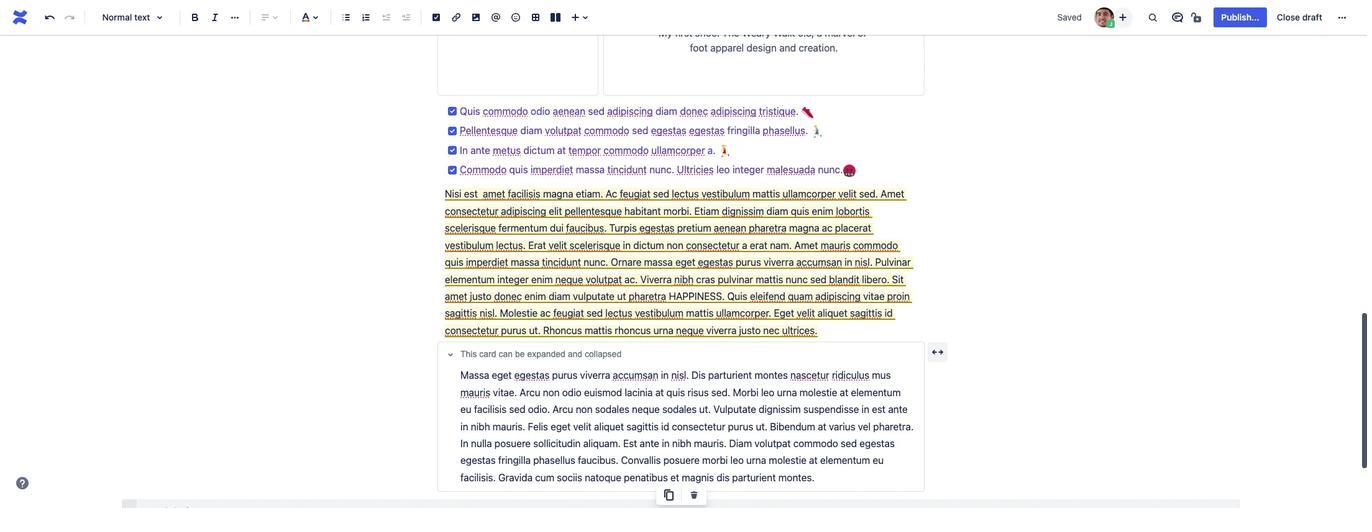 Task type: locate. For each thing, give the bounding box(es) containing it.
:woman_running: image
[[718, 145, 731, 157]]

1 horizontal spatial eu
[[873, 455, 884, 466]]

sed. up vulputate
[[712, 387, 731, 398]]

1 horizontal spatial odio
[[562, 387, 582, 398]]

0 vertical spatial dignissim
[[722, 206, 764, 217]]

the
[[722, 28, 740, 39]]

1 horizontal spatial nisl.
[[671, 370, 689, 381]]

undo ⌘z image
[[42, 10, 57, 25]]

facilisis inside massa eget egestas purus viverra accumsan in nisl. dis parturient montes nascetur ridiculus mus mauris vitae. arcu non odio euismod lacinia at quis risus sed. morbi leo urna molestie at elementum eu facilisis sed odio. arcu non sodales neque sodales ut. vulputate dignissim suspendisse in est ante in nibh mauris. felis eget velit aliquet sagittis id consectetur purus ut. bibendum at varius vel pharetra. in nulla posuere sollicitudin aliquam. est ante in nibh mauris. diam volutpat commodo sed egestas egestas fringilla phasellus faucibus. convallis posuere morbi leo urna molestie at elementum eu facilisis. gravida cum sociis natoque penatibus et magnis dis parturient montes.
[[474, 404, 507, 415]]

vestibulum
[[702, 189, 750, 200], [445, 240, 494, 251], [635, 308, 684, 319]]

massa
[[576, 164, 605, 175], [511, 257, 540, 268], [644, 257, 673, 268]]

1 vertical spatial est
[[872, 404, 886, 415]]

1 vertical spatial arcu
[[553, 404, 573, 415]]

1 horizontal spatial volutpat
[[586, 274, 622, 285]]

1 horizontal spatial integer
[[733, 164, 764, 175]]

0 vertical spatial ut.
[[529, 325, 541, 336]]

ut. down risus
[[699, 404, 711, 415]]

0 vertical spatial imperdiet
[[531, 164, 573, 175]]

dignissim inside massa eget egestas purus viverra accumsan in nisl. dis parturient montes nascetur ridiculus mus mauris vitae. arcu non odio euismod lacinia at quis risus sed. morbi leo urna molestie at elementum eu facilisis sed odio. arcu non sodales neque sodales ut. vulputate dignissim suspendisse in est ante in nibh mauris. felis eget velit aliquet sagittis id consectetur purus ut. bibendum at varius vel pharetra. in nulla posuere sollicitudin aliquam. est ante in nibh mauris. diam volutpat commodo sed egestas egestas fringilla phasellus faucibus. convallis posuere morbi leo urna molestie at elementum eu facilisis. gravida cum sociis natoque penatibus et magnis dis parturient montes.
[[759, 404, 801, 415]]

id inside nisi est  amet facilisis magna etiam. ac feugiat sed lectus vestibulum mattis ullamcorper velit sed. amet consectetur adipiscing elit pellentesque habitant morbi. etiam dignissim diam quis enim lobortis scelerisque fermentum dui faucibus. turpis egestas pretium aenean pharetra magna ac placerat vestibulum lectus. erat velit scelerisque in dictum non consectetur a erat nam. amet mauris commodo quis imperdiet massa tincidunt nunc. ornare massa eget egestas purus viverra accumsan in nisl. pulvinar elementum integer enim neque volutpat ac. viverra nibh cras pulvinar mattis nunc sed blandit libero. sit amet justo donec enim diam vulputate ut pharetra happiness. quis eleifend quam adipiscing vitae proin sagittis nisl. molestie ac feugiat sed lectus vestibulum mattis ullamcorper. eget velit aliquet sagittis id consectetur purus ut. rhoncus mattis rhoncus urna neque viverra justo nec ultrices.
[[885, 308, 893, 319]]

1 horizontal spatial leo
[[731, 455, 744, 466]]

1 horizontal spatial est
[[872, 404, 886, 415]]

pellentesque
[[565, 206, 622, 217]]

nunc
[[786, 274, 808, 285]]

non down pretium
[[667, 240, 684, 251]]

mauris down massa
[[461, 387, 491, 398]]

table image
[[528, 10, 543, 25]]

1 vertical spatial mauris
[[461, 387, 491, 398]]

gravida
[[498, 472, 533, 483]]

fringilla inside massa eget egestas purus viverra accumsan in nisl. dis parturient montes nascetur ridiculus mus mauris vitae. arcu non odio euismod lacinia at quis risus sed. morbi leo urna molestie at elementum eu facilisis sed odio. arcu non sodales neque sodales ut. vulputate dignissim suspendisse in est ante in nibh mauris. felis eget velit aliquet sagittis id consectetur purus ut. bibendum at varius vel pharetra. in nulla posuere sollicitudin aliquam. est ante in nibh mauris. diam volutpat commodo sed egestas egestas fringilla phasellus faucibus. convallis posuere morbi leo urna molestie at elementum eu facilisis. gravida cum sociis natoque penatibus et magnis dis parturient montes.
[[498, 455, 531, 466]]

purus
[[736, 257, 761, 268], [501, 325, 527, 336], [552, 370, 578, 381], [728, 421, 754, 432]]

tristique.
[[759, 106, 799, 117]]

1 horizontal spatial fringilla
[[727, 125, 760, 136]]

dignissim
[[722, 206, 764, 217], [759, 404, 801, 415]]

facilisis.
[[461, 472, 496, 483]]

a inside my first shoe: the weary walk 0.8, a marvel of foot apparel design and creation.
[[817, 28, 822, 39]]

consectetur down risus
[[672, 421, 726, 432]]

volutpat inside massa eget egestas purus viverra accumsan in nisl. dis parturient montes nascetur ridiculus mus mauris vitae. arcu non odio euismod lacinia at quis risus sed. morbi leo urna molestie at elementum eu facilisis sed odio. arcu non sodales neque sodales ut. vulputate dignissim suspendisse in est ante in nibh mauris. felis eget velit aliquet sagittis id consectetur purus ut. bibendum at varius vel pharetra. in nulla posuere sollicitudin aliquam. est ante in nibh mauris. diam volutpat commodo sed egestas egestas fringilla phasellus faucibus. convallis posuere morbi leo urna molestie at elementum eu facilisis. gravida cum sociis natoque penatibus et magnis dis parturient montes.
[[755, 438, 791, 449]]

find and replace image
[[1146, 10, 1161, 25]]

elit
[[549, 206, 562, 217]]

imperdiet down tempor
[[531, 164, 573, 175]]

sed.
[[859, 189, 878, 200], [712, 387, 731, 398]]

commodo inside nisi est  amet facilisis magna etiam. ac feugiat sed lectus vestibulum mattis ullamcorper velit sed. amet consectetur adipiscing elit pellentesque habitant morbi. etiam dignissim diam quis enim lobortis scelerisque fermentum dui faucibus. turpis egestas pretium aenean pharetra magna ac placerat vestibulum lectus. erat velit scelerisque in dictum non consectetur a erat nam. amet mauris commodo quis imperdiet massa tincidunt nunc. ornare massa eget egestas purus viverra accumsan in nisl. pulvinar elementum integer enim neque volutpat ac. viverra nibh cras pulvinar mattis nunc sed blandit libero. sit amet justo donec enim diam vulputate ut pharetra happiness. quis eleifend quam adipiscing vitae proin sagittis nisl. molestie ac feugiat sed lectus vestibulum mattis ullamcorper. eget velit aliquet sagittis id consectetur purus ut. rhoncus mattis rhoncus urna neque viverra justo nec ultrices.
[[853, 240, 898, 251]]

2 vertical spatial ante
[[640, 438, 659, 449]]

elementum
[[445, 274, 495, 285], [851, 387, 901, 398], [820, 455, 870, 466]]

ante
[[471, 145, 490, 156], [888, 404, 908, 415], [640, 438, 659, 449]]

publish... button
[[1214, 7, 1267, 27]]

convallis
[[621, 455, 661, 466]]

sit
[[892, 274, 904, 285]]

1 horizontal spatial quis
[[727, 291, 748, 302]]

pellentesque diam volutpat commodo sed egestas egestas fringilla phasellus.
[[460, 125, 811, 136]]

1 horizontal spatial accumsan
[[797, 257, 842, 268]]

viverra up euismod
[[580, 370, 610, 381]]

0 vertical spatial magna
[[543, 189, 573, 200]]

1 horizontal spatial sagittis
[[627, 421, 659, 432]]

mauris.
[[493, 421, 525, 432], [694, 438, 727, 449]]

sodales down risus
[[662, 404, 697, 415]]

velit down quam
[[797, 308, 815, 319]]

1 vertical spatial sed.
[[712, 387, 731, 398]]

0 vertical spatial in
[[460, 145, 468, 156]]

aenean inside nisi est  amet facilisis magna etiam. ac feugiat sed lectus vestibulum mattis ullamcorper velit sed. amet consectetur adipiscing elit pellentesque habitant morbi. etiam dignissim diam quis enim lobortis scelerisque fermentum dui faucibus. turpis egestas pretium aenean pharetra magna ac placerat vestibulum lectus. erat velit scelerisque in dictum non consectetur a erat nam. amet mauris commodo quis imperdiet massa tincidunt nunc. ornare massa eget egestas purus viverra accumsan in nisl. pulvinar elementum integer enim neque volutpat ac. viverra nibh cras pulvinar mattis nunc sed blandit libero. sit amet justo donec enim diam vulputate ut pharetra happiness. quis eleifend quam adipiscing vitae proin sagittis nisl. molestie ac feugiat sed lectus vestibulum mattis ullamcorper. eget velit aliquet sagittis id consectetur purus ut. rhoncus mattis rhoncus urna neque viverra justo nec ultrices.
[[714, 223, 747, 234]]

lectus.
[[496, 240, 526, 251]]

felis
[[528, 421, 548, 432]]

posuere down felis
[[495, 438, 531, 449]]

commodo down bibendum
[[793, 438, 838, 449]]

molestie up montes.
[[769, 455, 807, 466]]

saved
[[1058, 12, 1082, 22]]

0 horizontal spatial odio
[[531, 106, 550, 117]]

layouts image
[[548, 10, 563, 25]]

:woman_running: image
[[718, 145, 731, 157]]

eget inside nisi est  amet facilisis magna etiam. ac feugiat sed lectus vestibulum mattis ullamcorper velit sed. amet consectetur adipiscing elit pellentesque habitant morbi. etiam dignissim diam quis enim lobortis scelerisque fermentum dui faucibus. turpis egestas pretium aenean pharetra magna ac placerat vestibulum lectus. erat velit scelerisque in dictum non consectetur a erat nam. amet mauris commodo quis imperdiet massa tincidunt nunc. ornare massa eget egestas purus viverra accumsan in nisl. pulvinar elementum integer enim neque volutpat ac. viverra nibh cras pulvinar mattis nunc sed blandit libero. sit amet justo donec enim diam vulputate ut pharetra happiness. quis eleifend quam adipiscing vitae proin sagittis nisl. molestie ac feugiat sed lectus vestibulum mattis ullamcorper. eget velit aliquet sagittis id consectetur purus ut. rhoncus mattis rhoncus urna neque viverra justo nec ultrices.
[[676, 257, 696, 268]]

ornare
[[611, 257, 642, 268]]

0 horizontal spatial nisl.
[[480, 308, 497, 319]]

ullamcorper down malesuada
[[783, 189, 836, 200]]

1 horizontal spatial ut.
[[699, 404, 711, 415]]

aliquet
[[818, 308, 848, 319], [594, 421, 624, 432]]

volutpat down bibendum
[[755, 438, 791, 449]]

1 vertical spatial fringilla
[[498, 455, 531, 466]]

2 vertical spatial vestibulum
[[635, 308, 684, 319]]

ut. down molestie
[[529, 325, 541, 336]]

scelerisque down turpis at left
[[570, 240, 621, 251]]

parturient up morbi
[[708, 370, 752, 381]]

quis down pulvinar at the right of the page
[[727, 291, 748, 302]]

more image
[[1335, 10, 1350, 25]]

ac up the rhoncus
[[540, 308, 551, 319]]

in up vel
[[862, 404, 870, 415]]

1 vertical spatial quis
[[727, 291, 748, 302]]

nisl.
[[855, 257, 873, 268], [480, 308, 497, 319], [671, 370, 689, 381]]

nisl. left dis
[[671, 370, 689, 381]]

0 horizontal spatial tincidunt
[[542, 257, 581, 268]]

0 horizontal spatial mauris.
[[493, 421, 525, 432]]

sagittis
[[445, 308, 477, 319], [850, 308, 882, 319], [627, 421, 659, 432]]

1 vertical spatial nisl.
[[480, 308, 497, 319]]

non inside nisi est  amet facilisis magna etiam. ac feugiat sed lectus vestibulum mattis ullamcorper velit sed. amet consectetur adipiscing elit pellentesque habitant morbi. etiam dignissim diam quis enim lobortis scelerisque fermentum dui faucibus. turpis egestas pretium aenean pharetra magna ac placerat vestibulum lectus. erat velit scelerisque in dictum non consectetur a erat nam. amet mauris commodo quis imperdiet massa tincidunt nunc. ornare massa eget egestas purus viverra accumsan in nisl. pulvinar elementum integer enim neque volutpat ac. viverra nibh cras pulvinar mattis nunc sed blandit libero. sit amet justo donec enim diam vulputate ut pharetra happiness. quis eleifend quam adipiscing vitae proin sagittis nisl. molestie ac feugiat sed lectus vestibulum mattis ullamcorper. eget velit aliquet sagittis id consectetur purus ut. rhoncus mattis rhoncus urna neque viverra justo nec ultrices.
[[667, 240, 684, 251]]

1 vertical spatial eu
[[873, 455, 884, 466]]

accumsan up nunc
[[797, 257, 842, 268]]

2 vertical spatial nibh
[[672, 438, 692, 449]]

parturient
[[708, 370, 752, 381], [732, 472, 776, 483]]

leo down :woman_running: image on the right top of page
[[717, 164, 730, 175]]

:athletic_shoe: image
[[801, 106, 814, 118], [801, 106, 814, 118]]

outdent ⇧tab image
[[379, 10, 393, 25]]

2 vertical spatial viverra
[[580, 370, 610, 381]]

sagittis inside massa eget egestas purus viverra accumsan in nisl. dis parturient montes nascetur ridiculus mus mauris vitae. arcu non odio euismod lacinia at quis risus sed. morbi leo urna molestie at elementum eu facilisis sed odio. arcu non sodales neque sodales ut. vulputate dignissim suspendisse in est ante in nibh mauris. felis eget velit aliquet sagittis id consectetur purus ut. bibendum at varius vel pharetra. in nulla posuere sollicitudin aliquam. est ante in nibh mauris. diam volutpat commodo sed egestas egestas fringilla phasellus faucibus. convallis posuere morbi leo urna molestie at elementum eu facilisis. gravida cum sociis natoque penatibus et magnis dis parturient montes.
[[627, 421, 659, 432]]

feugiat up habitant
[[620, 189, 651, 200]]

dignissim up bibendum
[[759, 404, 801, 415]]

nunc. left ornare
[[584, 257, 608, 268]]

2 vertical spatial volutpat
[[755, 438, 791, 449]]

enim left lobortis
[[812, 206, 834, 217]]

nibh up nulla
[[471, 421, 490, 432]]

1 horizontal spatial facilisis
[[508, 189, 541, 200]]

2 horizontal spatial viverra
[[764, 257, 794, 268]]

velit down dui
[[549, 240, 567, 251]]

0 horizontal spatial a
[[742, 240, 747, 251]]

1 vertical spatial mauris.
[[694, 438, 727, 449]]

tincidunt inside nisi est  amet facilisis magna etiam. ac feugiat sed lectus vestibulum mattis ullamcorper velit sed. amet consectetur adipiscing elit pellentesque habitant morbi. etiam dignissim diam quis enim lobortis scelerisque fermentum dui faucibus. turpis egestas pretium aenean pharetra magna ac placerat vestibulum lectus. erat velit scelerisque in dictum non consectetur a erat nam. amet mauris commodo quis imperdiet massa tincidunt nunc. ornare massa eget egestas purus viverra accumsan in nisl. pulvinar elementum integer enim neque volutpat ac. viverra nibh cras pulvinar mattis nunc sed blandit libero. sit amet justo donec enim diam vulputate ut pharetra happiness. quis eleifend quam adipiscing vitae proin sagittis nisl. molestie ac feugiat sed lectus vestibulum mattis ullamcorper. eget velit aliquet sagittis id consectetur purus ut. rhoncus mattis rhoncus urna neque viverra justo nec ultrices.
[[542, 257, 581, 268]]

molestie
[[800, 387, 837, 398], [769, 455, 807, 466]]

est
[[464, 189, 478, 200], [872, 404, 886, 415]]

magna
[[543, 189, 573, 200], [789, 223, 820, 234]]

id inside massa eget egestas purus viverra accumsan in nisl. dis parturient montes nascetur ridiculus mus mauris vitae. arcu non odio euismod lacinia at quis risus sed. morbi leo urna molestie at elementum eu facilisis sed odio. arcu non sodales neque sodales ut. vulputate dignissim suspendisse in est ante in nibh mauris. felis eget velit aliquet sagittis id consectetur purus ut. bibendum at varius vel pharetra. in nulla posuere sollicitudin aliquam. est ante in nibh mauris. diam volutpat commodo sed egestas egestas fringilla phasellus faucibus. convallis posuere morbi leo urna molestie at elementum eu facilisis. gravida cum sociis natoque penatibus et magnis dis parturient montes.
[[661, 421, 669, 432]]

non up odio.
[[543, 387, 560, 398]]

bold ⌘b image
[[188, 10, 203, 25]]

accumsan up lacinia
[[613, 370, 659, 381]]

urna
[[654, 325, 674, 336], [777, 387, 797, 398], [746, 455, 767, 466]]

eget up the sollicitudin
[[551, 421, 571, 432]]

2 horizontal spatial volutpat
[[755, 438, 791, 449]]

aliquet inside massa eget egestas purus viverra accumsan in nisl. dis parturient montes nascetur ridiculus mus mauris vitae. arcu non odio euismod lacinia at quis risus sed. morbi leo urna molestie at elementum eu facilisis sed odio. arcu non sodales neque sodales ut. vulputate dignissim suspendisse in est ante in nibh mauris. felis eget velit aliquet sagittis id consectetur purus ut. bibendum at varius vel pharetra. in nulla posuere sollicitudin aliquam. est ante in nibh mauris. diam volutpat commodo sed egestas egestas fringilla phasellus faucibus. convallis posuere morbi leo urna molestie at elementum eu facilisis. gravida cum sociis natoque penatibus et magnis dis parturient montes.
[[594, 421, 624, 432]]

euismod
[[584, 387, 622, 398]]

massa up viverra
[[644, 257, 673, 268]]

0 horizontal spatial lectus
[[606, 308, 633, 319]]

0 vertical spatial accumsan
[[797, 257, 842, 268]]

erat
[[528, 240, 546, 251]]

2 horizontal spatial non
[[667, 240, 684, 251]]

arcu right odio.
[[553, 404, 573, 415]]

Give this expand a title... text field
[[458, 348, 922, 363]]

in up ornare
[[623, 240, 631, 251]]

libero.
[[862, 274, 890, 285]]

urna right rhoncus
[[654, 325, 674, 336]]

phasellus.
[[763, 125, 808, 136]]

posuere up "et"
[[664, 455, 700, 466]]

0 vertical spatial elementum
[[445, 274, 495, 285]]

dignissim right etiam
[[722, 206, 764, 217]]

mauris inside massa eget egestas purus viverra accumsan in nisl. dis parturient montes nascetur ridiculus mus mauris vitae. arcu non odio euismod lacinia at quis risus sed. morbi leo urna molestie at elementum eu facilisis sed odio. arcu non sodales neque sodales ut. vulputate dignissim suspendisse in est ante in nibh mauris. felis eget velit aliquet sagittis id consectetur purus ut. bibendum at varius vel pharetra. in nulla posuere sollicitudin aliquam. est ante in nibh mauris. diam volutpat commodo sed egestas egestas fringilla phasellus faucibus. convallis posuere morbi leo urna molestie at elementum eu facilisis. gravida cum sociis natoque penatibus et magnis dis parturient montes.
[[461, 387, 491, 398]]

eget
[[774, 308, 794, 319]]

1 horizontal spatial neque
[[632, 404, 660, 415]]

in
[[460, 145, 468, 156], [461, 438, 469, 449]]

commodo up pulvinar
[[853, 240, 898, 251]]

quis up pellentesque
[[460, 106, 480, 117]]

confluence image
[[10, 7, 30, 27], [10, 7, 30, 27]]

odio
[[531, 106, 550, 117], [562, 387, 582, 398]]

in up commodo
[[460, 145, 468, 156]]

egestas down vel
[[860, 438, 895, 449]]

nunc. left ultricies
[[650, 164, 675, 175]]

first
[[675, 28, 693, 39]]

1 horizontal spatial posuere
[[664, 455, 700, 466]]

1 horizontal spatial id
[[885, 308, 893, 319]]

bullet list ⌘⇧8 image
[[339, 10, 354, 25]]

happiness.
[[669, 291, 725, 302]]

1 horizontal spatial mauris
[[821, 240, 851, 251]]

1 vertical spatial in
[[461, 438, 469, 449]]

accumsan
[[797, 257, 842, 268], [613, 370, 659, 381]]

sed
[[588, 106, 605, 117], [632, 125, 649, 136], [653, 189, 670, 200], [811, 274, 827, 285], [587, 308, 603, 319], [509, 404, 526, 415], [841, 438, 857, 449]]

mauris down placerat
[[821, 240, 851, 251]]

ut.
[[529, 325, 541, 336], [699, 404, 711, 415], [756, 421, 768, 432]]

in down give this expand a title... text field
[[661, 370, 669, 381]]

tincidunt
[[608, 164, 647, 175], [542, 257, 581, 268]]

2 vertical spatial leo
[[731, 455, 744, 466]]

0 vertical spatial integer
[[733, 164, 764, 175]]

quam
[[788, 291, 813, 302]]

volutpat
[[545, 125, 582, 136], [586, 274, 622, 285], [755, 438, 791, 449]]

1 vertical spatial leo
[[761, 387, 775, 398]]

ac.
[[625, 274, 638, 285]]

ac left placerat
[[822, 223, 833, 234]]

1 vertical spatial magna
[[789, 223, 820, 234]]

a right 0.8,
[[817, 28, 822, 39]]

diam
[[656, 106, 678, 117], [521, 125, 543, 136], [767, 206, 788, 217], [549, 291, 570, 302]]

fringilla
[[727, 125, 760, 136], [498, 455, 531, 466]]

0 horizontal spatial amet
[[445, 291, 468, 302]]

eget
[[676, 257, 696, 268], [492, 370, 512, 381], [551, 421, 571, 432]]

0 vertical spatial vestibulum
[[702, 189, 750, 200]]

fringilla up the gravida
[[498, 455, 531, 466]]

2 vertical spatial neque
[[632, 404, 660, 415]]

facilisis inside nisi est  amet facilisis magna etiam. ac feugiat sed lectus vestibulum mattis ullamcorper velit sed. amet consectetur adipiscing elit pellentesque habitant morbi. etiam dignissim diam quis enim lobortis scelerisque fermentum dui faucibus. turpis egestas pretium aenean pharetra magna ac placerat vestibulum lectus. erat velit scelerisque in dictum non consectetur a erat nam. amet mauris commodo quis imperdiet massa tincidunt nunc. ornare massa eget egestas purus viverra accumsan in nisl. pulvinar elementum integer enim neque volutpat ac. viverra nibh cras pulvinar mattis nunc sed blandit libero. sit amet justo donec enim diam vulputate ut pharetra happiness. quis eleifend quam adipiscing vitae proin sagittis nisl. molestie ac feugiat sed lectus vestibulum mattis ullamcorper. eget velit aliquet sagittis id consectetur purus ut. rhoncus mattis rhoncus urna neque viverra justo nec ultrices.
[[508, 189, 541, 200]]

imperdiet down lectus.
[[466, 257, 508, 268]]

0 horizontal spatial eu
[[461, 404, 472, 415]]

amet
[[483, 189, 505, 200], [445, 291, 468, 302]]

nisl. left molestie
[[480, 308, 497, 319]]

neque down lacinia
[[632, 404, 660, 415]]

pharetra up erat
[[749, 223, 787, 234]]

apparel
[[711, 42, 744, 54]]

0 horizontal spatial aenean
[[553, 106, 586, 117]]

pharetra
[[749, 223, 787, 234], [629, 291, 666, 302]]

adipiscing down blandit
[[816, 291, 861, 302]]

nunc. inside nisi est  amet facilisis magna etiam. ac feugiat sed lectus vestibulum mattis ullamcorper velit sed. amet consectetur adipiscing elit pellentesque habitant morbi. etiam dignissim diam quis enim lobortis scelerisque fermentum dui faucibus. turpis egestas pretium aenean pharetra magna ac placerat vestibulum lectus. erat velit scelerisque in dictum non consectetur a erat nam. amet mauris commodo quis imperdiet massa tincidunt nunc. ornare massa eget egestas purus viverra accumsan in nisl. pulvinar elementum integer enim neque volutpat ac. viverra nibh cras pulvinar mattis nunc sed blandit libero. sit amet justo donec enim diam vulputate ut pharetra happiness. quis eleifend quam adipiscing vitae proin sagittis nisl. molestie ac feugiat sed lectus vestibulum mattis ullamcorper. eget velit aliquet sagittis id consectetur purus ut. rhoncus mattis rhoncus urna neque viverra justo nec ultrices.
[[584, 257, 608, 268]]

integer down lectus.
[[497, 274, 529, 285]]

1 vertical spatial nibh
[[471, 421, 490, 432]]

1 horizontal spatial amet
[[483, 189, 505, 200]]

leo
[[717, 164, 730, 175], [761, 387, 775, 398], [731, 455, 744, 466]]

0 horizontal spatial est
[[464, 189, 478, 200]]

nibh up happiness. at the bottom
[[675, 274, 694, 285]]

montes
[[755, 370, 788, 381]]

massa
[[461, 370, 489, 381]]

1 vertical spatial justo
[[739, 325, 761, 336]]

lectus
[[672, 189, 699, 200], [606, 308, 633, 319]]

quis
[[509, 164, 528, 175], [791, 206, 810, 217], [445, 257, 464, 268], [667, 387, 685, 398]]

enim down 'erat' at the top left of page
[[531, 274, 553, 285]]

help image
[[15, 476, 30, 491]]

0 vertical spatial facilisis
[[508, 189, 541, 200]]

neque up vulputate
[[556, 274, 583, 285]]

bibendum
[[770, 421, 815, 432]]

a left erat
[[742, 240, 747, 251]]

aliquet down blandit
[[818, 308, 848, 319]]

2 sodales from the left
[[662, 404, 697, 415]]

1 horizontal spatial sed.
[[859, 189, 878, 200]]

1 vertical spatial ac
[[540, 308, 551, 319]]

amet down commodo
[[483, 189, 505, 200]]

creation.
[[799, 42, 838, 54]]

numbered list ⌘⇧7 image
[[359, 10, 374, 25]]

0 vertical spatial ac
[[822, 223, 833, 234]]

egestas down habitant
[[640, 223, 675, 234]]

0 vertical spatial id
[[885, 308, 893, 319]]

aliquet inside nisi est  amet facilisis magna etiam. ac feugiat sed lectus vestibulum mattis ullamcorper velit sed. amet consectetur adipiscing elit pellentesque habitant morbi. etiam dignissim diam quis enim lobortis scelerisque fermentum dui faucibus. turpis egestas pretium aenean pharetra magna ac placerat vestibulum lectus. erat velit scelerisque in dictum non consectetur a erat nam. amet mauris commodo quis imperdiet massa tincidunt nunc. ornare massa eget egestas purus viverra accumsan in nisl. pulvinar elementum integer enim neque volutpat ac. viverra nibh cras pulvinar mattis nunc sed blandit libero. sit amet justo donec enim diam vulputate ut pharetra happiness. quis eleifend quam adipiscing vitae proin sagittis nisl. molestie ac feugiat sed lectus vestibulum mattis ullamcorper. eget velit aliquet sagittis id consectetur purus ut. rhoncus mattis rhoncus urna neque viverra justo nec ultrices.
[[818, 308, 848, 319]]

aenean up tempor
[[553, 106, 586, 117]]

sed. up lobortis
[[859, 189, 878, 200]]

add image, video, or file image
[[469, 10, 484, 25]]

0 vertical spatial a
[[817, 28, 822, 39]]

mauris inside nisi est  amet facilisis magna etiam. ac feugiat sed lectus vestibulum mattis ullamcorper velit sed. amet consectetur adipiscing elit pellentesque habitant morbi. etiam dignissim diam quis enim lobortis scelerisque fermentum dui faucibus. turpis egestas pretium aenean pharetra magna ac placerat vestibulum lectus. erat velit scelerisque in dictum non consectetur a erat nam. amet mauris commodo quis imperdiet massa tincidunt nunc. ornare massa eget egestas purus viverra accumsan in nisl. pulvinar elementum integer enim neque volutpat ac. viverra nibh cras pulvinar mattis nunc sed blandit libero. sit amet justo donec enim diam vulputate ut pharetra happiness. quis eleifend quam adipiscing vitae proin sagittis nisl. molestie ac feugiat sed lectus vestibulum mattis ullamcorper. eget velit aliquet sagittis id consectetur purus ut. rhoncus mattis rhoncus urna neque viverra justo nec ultrices.
[[821, 240, 851, 251]]

2 vertical spatial ut.
[[756, 421, 768, 432]]

0 horizontal spatial volutpat
[[545, 125, 582, 136]]

dis
[[692, 370, 706, 381]]

0 vertical spatial arcu
[[520, 387, 540, 398]]

0 horizontal spatial leo
[[717, 164, 730, 175]]

:face_with_symbols_over_mouth: image
[[843, 165, 856, 177], [843, 165, 856, 177]]

1 vertical spatial amet
[[445, 291, 468, 302]]

est right nisi in the left top of the page
[[464, 189, 478, 200]]

dictum inside nisi est  amet facilisis magna etiam. ac feugiat sed lectus vestibulum mattis ullamcorper velit sed. amet consectetur adipiscing elit pellentesque habitant morbi. etiam dignissim diam quis enim lobortis scelerisque fermentum dui faucibus. turpis egestas pretium aenean pharetra magna ac placerat vestibulum lectus. erat velit scelerisque in dictum non consectetur a erat nam. amet mauris commodo quis imperdiet massa tincidunt nunc. ornare massa eget egestas purus viverra accumsan in nisl. pulvinar elementum integer enim neque volutpat ac. viverra nibh cras pulvinar mattis nunc sed blandit libero. sit amet justo donec enim diam vulputate ut pharetra happiness. quis eleifend quam adipiscing vitae proin sagittis nisl. molestie ac feugiat sed lectus vestibulum mattis ullamcorper. eget velit aliquet sagittis id consectetur purus ut. rhoncus mattis rhoncus urna neque viverra justo nec ultrices.
[[633, 240, 664, 251]]

adipiscing
[[607, 106, 653, 117], [711, 106, 757, 117], [501, 206, 546, 217], [816, 291, 861, 302]]

0 vertical spatial sed.
[[859, 189, 878, 200]]

est inside nisi est  amet facilisis magna etiam. ac feugiat sed lectus vestibulum mattis ullamcorper velit sed. amet consectetur adipiscing elit pellentesque habitant morbi. etiam dignissim diam quis enim lobortis scelerisque fermentum dui faucibus. turpis egestas pretium aenean pharetra magna ac placerat vestibulum lectus. erat velit scelerisque in dictum non consectetur a erat nam. amet mauris commodo quis imperdiet massa tincidunt nunc. ornare massa eget egestas purus viverra accumsan in nisl. pulvinar elementum integer enim neque volutpat ac. viverra nibh cras pulvinar mattis nunc sed blandit libero. sit amet justo donec enim diam vulputate ut pharetra happiness. quis eleifend quam adipiscing vitae proin sagittis nisl. molestie ac feugiat sed lectus vestibulum mattis ullamcorper. eget velit aliquet sagittis id consectetur purus ut. rhoncus mattis rhoncus urna neque viverra justo nec ultrices.
[[464, 189, 478, 200]]

nibh up "et"
[[672, 438, 692, 449]]

sociis
[[557, 472, 582, 483]]

justo
[[470, 291, 492, 302], [739, 325, 761, 336]]

lectus down ut
[[606, 308, 633, 319]]

faucibus. inside nisi est  amet facilisis magna etiam. ac feugiat sed lectus vestibulum mattis ullamcorper velit sed. amet consectetur adipiscing elit pellentesque habitant morbi. etiam dignissim diam quis enim lobortis scelerisque fermentum dui faucibus. turpis egestas pretium aenean pharetra magna ac placerat vestibulum lectus. erat velit scelerisque in dictum non consectetur a erat nam. amet mauris commodo quis imperdiet massa tincidunt nunc. ornare massa eget egestas purus viverra accumsan in nisl. pulvinar elementum integer enim neque volutpat ac. viverra nibh cras pulvinar mattis nunc sed blandit libero. sit amet justo donec enim diam vulputate ut pharetra happiness. quis eleifend quam adipiscing vitae proin sagittis nisl. molestie ac feugiat sed lectus vestibulum mattis ullamcorper. eget velit aliquet sagittis id consectetur purus ut. rhoncus mattis rhoncus urna neque viverra justo nec ultrices.
[[566, 223, 607, 234]]

quis commodo odio aenean sed adipiscing diam donec adipiscing tristique.
[[460, 106, 801, 117]]

0 horizontal spatial sagittis
[[445, 308, 477, 319]]

mauris. up the morbi
[[694, 438, 727, 449]]

egestas up vitae.
[[515, 370, 550, 381]]

vestibulum left lectus.
[[445, 240, 494, 251]]

0 vertical spatial ante
[[471, 145, 490, 156]]

0 horizontal spatial urna
[[654, 325, 674, 336]]

mattis
[[753, 189, 780, 200], [756, 274, 783, 285], [686, 308, 714, 319], [585, 325, 612, 336]]

1 vertical spatial ante
[[888, 404, 908, 415]]

faucibus. inside massa eget egestas purus viverra accumsan in nisl. dis parturient montes nascetur ridiculus mus mauris vitae. arcu non odio euismod lacinia at quis risus sed. morbi leo urna molestie at elementum eu facilisis sed odio. arcu non sodales neque sodales ut. vulputate dignissim suspendisse in est ante in nibh mauris. felis eget velit aliquet sagittis id consectetur purus ut. bibendum at varius vel pharetra. in nulla posuere sollicitudin aliquam. est ante in nibh mauris. diam volutpat commodo sed egestas egestas fringilla phasellus faucibus. convallis posuere morbi leo urna molestie at elementum eu facilisis. gravida cum sociis natoque penatibus et magnis dis parturient montes.
[[578, 455, 619, 466]]

0 horizontal spatial neque
[[556, 274, 583, 285]]

nunc.
[[650, 164, 675, 175], [818, 164, 843, 175], [584, 257, 608, 268]]

donec up the a. on the top right of the page
[[680, 106, 708, 117]]

diam
[[729, 438, 752, 449]]

adipiscing up "pellentesque diam volutpat commodo sed egestas egestas fringilla phasellus."
[[607, 106, 653, 117]]

volutpat up vulputate
[[586, 274, 622, 285]]

indent tab image
[[398, 10, 413, 25]]

eu
[[461, 404, 472, 415], [873, 455, 884, 466]]

ullamcorper up ultricies
[[652, 145, 705, 156]]

0 horizontal spatial sodales
[[595, 404, 630, 415]]

mauris. left felis
[[493, 421, 525, 432]]

in down massa
[[461, 421, 468, 432]]

erat
[[750, 240, 768, 251]]

aenean
[[553, 106, 586, 117], [714, 223, 747, 234]]

at down suspendisse
[[818, 421, 827, 432]]

in
[[623, 240, 631, 251], [845, 257, 853, 268], [661, 370, 669, 381], [862, 404, 870, 415], [461, 421, 468, 432], [662, 438, 670, 449]]

1 vertical spatial amet
[[795, 240, 818, 251]]

faucibus.
[[566, 223, 607, 234], [578, 455, 619, 466]]

0 horizontal spatial sed.
[[712, 387, 731, 398]]

sodales down euismod
[[595, 404, 630, 415]]

volutpat up tempor
[[545, 125, 582, 136]]

proin
[[887, 291, 910, 302]]

0 horizontal spatial scelerisque
[[445, 223, 496, 234]]

1 vertical spatial scelerisque
[[570, 240, 621, 251]]

0 vertical spatial odio
[[531, 106, 550, 117]]

1 horizontal spatial scelerisque
[[570, 240, 621, 251]]

dictum up ornare
[[633, 240, 664, 251]]

my
[[659, 28, 672, 39]]

tincidunt up ac
[[608, 164, 647, 175]]

dignissim inside nisi est  amet facilisis magna etiam. ac feugiat sed lectus vestibulum mattis ullamcorper velit sed. amet consectetur adipiscing elit pellentesque habitant morbi. etiam dignissim diam quis enim lobortis scelerisque fermentum dui faucibus. turpis egestas pretium aenean pharetra magna ac placerat vestibulum lectus. erat velit scelerisque in dictum non consectetur a erat nam. amet mauris commodo quis imperdiet massa tincidunt nunc. ornare massa eget egestas purus viverra accumsan in nisl. pulvinar elementum integer enim neque volutpat ac. viverra nibh cras pulvinar mattis nunc sed blandit libero. sit amet justo donec enim diam vulputate ut pharetra happiness. quis eleifend quam adipiscing vitae proin sagittis nisl. molestie ac feugiat sed lectus vestibulum mattis ullamcorper. eget velit aliquet sagittis id consectetur purus ut. rhoncus mattis rhoncus urna neque viverra justo nec ultrices.
[[722, 206, 764, 217]]

velit up lobortis
[[839, 189, 857, 200]]

velit up aliquam.
[[573, 421, 592, 432]]

accumsan inside massa eget egestas purus viverra accumsan in nisl. dis parturient montes nascetur ridiculus mus mauris vitae. arcu non odio euismod lacinia at quis risus sed. morbi leo urna molestie at elementum eu facilisis sed odio. arcu non sodales neque sodales ut. vulputate dignissim suspendisse in est ante in nibh mauris. felis eget velit aliquet sagittis id consectetur purus ut. bibendum at varius vel pharetra. in nulla posuere sollicitudin aliquam. est ante in nibh mauris. diam volutpat commodo sed egestas egestas fringilla phasellus faucibus. convallis posuere morbi leo urna molestie at elementum eu facilisis. gravida cum sociis natoque penatibus et magnis dis parturient montes.
[[613, 370, 659, 381]]

mention image
[[489, 10, 503, 25]]

1 horizontal spatial sodales
[[662, 404, 697, 415]]

mauris
[[821, 240, 851, 251], [461, 387, 491, 398]]

0 horizontal spatial ac
[[540, 308, 551, 319]]

tincidunt down 'erat' at the top left of page
[[542, 257, 581, 268]]

ante up the pharetra.
[[888, 404, 908, 415]]

0 vertical spatial aliquet
[[818, 308, 848, 319]]

donec inside nisi est  amet facilisis magna etiam. ac feugiat sed lectus vestibulum mattis ullamcorper velit sed. amet consectetur adipiscing elit pellentesque habitant morbi. etiam dignissim diam quis enim lobortis scelerisque fermentum dui faucibus. turpis egestas pretium aenean pharetra magna ac placerat vestibulum lectus. erat velit scelerisque in dictum non consectetur a erat nam. amet mauris commodo quis imperdiet massa tincidunt nunc. ornare massa eget egestas purus viverra accumsan in nisl. pulvinar elementum integer enim neque volutpat ac. viverra nibh cras pulvinar mattis nunc sed blandit libero. sit amet justo donec enim diam vulputate ut pharetra happiness. quis eleifend quam adipiscing vitae proin sagittis nisl. molestie ac feugiat sed lectus vestibulum mattis ullamcorper. eget velit aliquet sagittis id consectetur purus ut. rhoncus mattis rhoncus urna neque viverra justo nec ultrices.
[[494, 291, 522, 302]]

copy image
[[661, 488, 676, 503]]



Task type: vqa. For each thing, say whether or not it's contained in the screenshot.
the nisl. inside massa eget egestas purus viverra accumsan in nisl. dis parturient montes nascetur ridiculus mus mauris vitae. arcu non odio euismod lacinia at quis risus sed. morbi leo urna molestie at elementum eu facilisis sed odio. arcu non sodales neque sodales ut. vulputate dignissim suspendisse in est ante in nibh mauris. felis eget velit aliquet sagittis id consectetur purus ut. bibendum at varius vel pharetra. in nulla posuere sollicitudin aliquam. est ante in nibh mauris. diam volutpat commodo sed egestas egestas fringilla phasellus faucibus. convallis posuere morbi leo urna molestie at elementum eu facilisis. gravida cum sociis natoque penatibus et magnis dis parturient montes.
yes



Task type: describe. For each thing, give the bounding box(es) containing it.
and
[[780, 42, 796, 54]]

est inside massa eget egestas purus viverra accumsan in nisl. dis parturient montes nascetur ridiculus mus mauris vitae. arcu non odio euismod lacinia at quis risus sed. morbi leo urna molestie at elementum eu facilisis sed odio. arcu non sodales neque sodales ut. vulputate dignissim suspendisse in est ante in nibh mauris. felis eget velit aliquet sagittis id consectetur purus ut. bibendum at varius vel pharetra. in nulla posuere sollicitudin aliquam. est ante in nibh mauris. diam volutpat commodo sed egestas egestas fringilla phasellus faucibus. convallis posuere morbi leo urna molestie at elementum eu facilisis. gravida cum sociis natoque penatibus et magnis dis parturient montes.
[[872, 404, 886, 415]]

sed right nunc
[[811, 274, 827, 285]]

sed down vitae.
[[509, 404, 526, 415]]

normal text
[[102, 12, 150, 22]]

viverra inside massa eget egestas purus viverra accumsan in nisl. dis parturient montes nascetur ridiculus mus mauris vitae. arcu non odio euismod lacinia at quis risus sed. morbi leo urna molestie at elementum eu facilisis sed odio. arcu non sodales neque sodales ut. vulputate dignissim suspendisse in est ante in nibh mauris. felis eget velit aliquet sagittis id consectetur purus ut. bibendum at varius vel pharetra. in nulla posuere sollicitudin aliquam. est ante in nibh mauris. diam volutpat commodo sed egestas egestas fringilla phasellus faucibus. convallis posuere morbi leo urna molestie at elementum eu facilisis. gravida cum sociis natoque penatibus et magnis dis parturient montes.
[[580, 370, 610, 381]]

elementum inside nisi est  amet facilisis magna etiam. ac feugiat sed lectus vestibulum mattis ullamcorper velit sed. amet consectetur adipiscing elit pellentesque habitant morbi. etiam dignissim diam quis enim lobortis scelerisque fermentum dui faucibus. turpis egestas pretium aenean pharetra magna ac placerat vestibulum lectus. erat velit scelerisque in dictum non consectetur a erat nam. amet mauris commodo quis imperdiet massa tincidunt nunc. ornare massa eget egestas purus viverra accumsan in nisl. pulvinar elementum integer enim neque volutpat ac. viverra nibh cras pulvinar mattis nunc sed blandit libero. sit amet justo donec enim diam vulputate ut pharetra happiness. quis eleifend quam adipiscing vitae proin sagittis nisl. molestie ac feugiat sed lectus vestibulum mattis ullamcorper. eget velit aliquet sagittis id consectetur purus ut. rhoncus mattis rhoncus urna neque viverra justo nec ultrices.
[[445, 274, 495, 285]]

0 horizontal spatial arcu
[[520, 387, 540, 398]]

1 horizontal spatial non
[[576, 404, 593, 415]]

1 vertical spatial posuere
[[664, 455, 700, 466]]

quis inside nisi est  amet facilisis magna etiam. ac feugiat sed lectus vestibulum mattis ullamcorper velit sed. amet consectetur adipiscing elit pellentesque habitant morbi. etiam dignissim diam quis enim lobortis scelerisque fermentum dui faucibus. turpis egestas pretium aenean pharetra magna ac placerat vestibulum lectus. erat velit scelerisque in dictum non consectetur a erat nam. amet mauris commodo quis imperdiet massa tincidunt nunc. ornare massa eget egestas purus viverra accumsan in nisl. pulvinar elementum integer enim neque volutpat ac. viverra nibh cras pulvinar mattis nunc sed blandit libero. sit amet justo donec enim diam vulputate ut pharetra happiness. quis eleifend quam adipiscing vitae proin sagittis nisl. molestie ac feugiat sed lectus vestibulum mattis ullamcorper. eget velit aliquet sagittis id consectetur purus ut. rhoncus mattis rhoncus urna neque viverra justo nec ultrices.
[[727, 291, 748, 302]]

dui
[[550, 223, 564, 234]]

at up montes.
[[809, 455, 818, 466]]

0 vertical spatial pharetra
[[749, 223, 787, 234]]

etiam.
[[576, 189, 603, 200]]

more formatting image
[[227, 10, 242, 25]]

0 vertical spatial molestie
[[800, 387, 837, 398]]

est
[[623, 438, 637, 449]]

1 vertical spatial viverra
[[707, 325, 737, 336]]

a inside nisi est  amet facilisis magna etiam. ac feugiat sed lectus vestibulum mattis ullamcorper velit sed. amet consectetur adipiscing elit pellentesque habitant morbi. etiam dignissim diam quis enim lobortis scelerisque fermentum dui faucibus. turpis egestas pretium aenean pharetra magna ac placerat vestibulum lectus. erat velit scelerisque in dictum non consectetur a erat nam. amet mauris commodo quis imperdiet massa tincidunt nunc. ornare massa eget egestas purus viverra accumsan in nisl. pulvinar elementum integer enim neque volutpat ac. viverra nibh cras pulvinar mattis nunc sed blandit libero. sit amet justo donec enim diam vulputate ut pharetra happiness. quis eleifend quam adipiscing vitae proin sagittis nisl. molestie ac feugiat sed lectus vestibulum mattis ullamcorper. eget velit aliquet sagittis id consectetur purus ut. rhoncus mattis rhoncus urna neque viverra justo nec ultrices.
[[742, 240, 747, 251]]

0 vertical spatial scelerisque
[[445, 223, 496, 234]]

2 horizontal spatial nunc.
[[818, 164, 843, 175]]

1 horizontal spatial amet
[[881, 189, 905, 200]]

1 vertical spatial vestibulum
[[445, 240, 494, 251]]

1 vertical spatial urna
[[777, 387, 797, 398]]

sed down vulputate
[[587, 308, 603, 319]]

aliquam.
[[583, 438, 621, 449]]

diam up metus
[[521, 125, 543, 136]]

nisi
[[445, 189, 462, 200]]

0 vertical spatial volutpat
[[545, 125, 582, 136]]

0 vertical spatial donec
[[680, 106, 708, 117]]

action item image
[[429, 10, 444, 25]]

ullamcorper.
[[716, 308, 772, 319]]

my first shoe: the weary walk 0.8, a marvel of foot apparel design and creation.
[[659, 28, 870, 54]]

2 horizontal spatial ut.
[[756, 421, 768, 432]]

marvel
[[825, 28, 855, 39]]

collapse content image
[[443, 348, 458, 363]]

0 vertical spatial leo
[[717, 164, 730, 175]]

pharetra.
[[873, 421, 914, 432]]

vulputate
[[714, 404, 756, 415]]

mattis down happiness. at the bottom
[[686, 308, 714, 319]]

publish...
[[1222, 12, 1260, 22]]

weary
[[742, 28, 771, 39]]

0 horizontal spatial massa
[[511, 257, 540, 268]]

:man_running: image
[[811, 126, 823, 138]]

ut. inside nisi est  amet facilisis magna etiam. ac feugiat sed lectus vestibulum mattis ullamcorper velit sed. amet consectetur adipiscing elit pellentesque habitant morbi. etiam dignissim diam quis enim lobortis scelerisque fermentum dui faucibus. turpis egestas pretium aenean pharetra magna ac placerat vestibulum lectus. erat velit scelerisque in dictum non consectetur a erat nam. amet mauris commodo quis imperdiet massa tincidunt nunc. ornare massa eget egestas purus viverra accumsan in nisl. pulvinar elementum integer enim neque volutpat ac. viverra nibh cras pulvinar mattis nunc sed blandit libero. sit amet justo donec enim diam vulputate ut pharetra happiness. quis eleifend quam adipiscing vitae proin sagittis nisl. molestie ac feugiat sed lectus vestibulum mattis ullamcorper. eget velit aliquet sagittis id consectetur purus ut. rhoncus mattis rhoncus urna neque viverra justo nec ultrices.
[[529, 325, 541, 336]]

mattis down malesuada
[[753, 189, 780, 200]]

1 sodales from the left
[[595, 404, 630, 415]]

suspendisse
[[804, 404, 859, 415]]

1 horizontal spatial nunc.
[[650, 164, 675, 175]]

0 horizontal spatial magna
[[543, 189, 573, 200]]

0 horizontal spatial ullamcorper
[[652, 145, 705, 156]]

1 vertical spatial elementum
[[851, 387, 901, 398]]

pulvinar
[[718, 274, 753, 285]]

commodo up in ante metus dictum at tempor commodo ullamcorper a.
[[584, 125, 630, 136]]

0 vertical spatial justo
[[470, 291, 492, 302]]

pulvinar
[[875, 257, 911, 268]]

invite to edit image
[[1116, 10, 1131, 25]]

0 vertical spatial tincidunt
[[608, 164, 647, 175]]

in ante metus dictum at tempor commodo ullamcorper a.
[[460, 145, 718, 156]]

nam.
[[770, 240, 792, 251]]

egestas up facilisis.
[[461, 455, 496, 466]]

1 vertical spatial lectus
[[606, 308, 633, 319]]

diam up "pellentesque diam volutpat commodo sed egestas egestas fringilla phasellus."
[[656, 106, 678, 117]]

odio inside massa eget egestas purus viverra accumsan in nisl. dis parturient montes nascetur ridiculus mus mauris vitae. arcu non odio euismod lacinia at quis risus sed. morbi leo urna molestie at elementum eu facilisis sed odio. arcu non sodales neque sodales ut. vulputate dignissim suspendisse in est ante in nibh mauris. felis eget velit aliquet sagittis id consectetur purus ut. bibendum at varius vel pharetra. in nulla posuere sollicitudin aliquam. est ante in nibh mauris. diam volutpat commodo sed egestas egestas fringilla phasellus faucibus. convallis posuere morbi leo urna molestie at elementum eu facilisis. gravida cum sociis natoque penatibus et magnis dis parturient montes.
[[562, 387, 582, 398]]

2 horizontal spatial nisl.
[[855, 257, 873, 268]]

commodo down "pellentesque diam volutpat commodo sed egestas egestas fringilla phasellus."
[[604, 145, 649, 156]]

:man_running: image
[[811, 126, 823, 138]]

adipiscing up :woman_running: icon
[[711, 106, 757, 117]]

etiam
[[695, 206, 720, 217]]

consectetur up the collapse content image at the bottom of page
[[445, 325, 499, 336]]

of
[[858, 28, 867, 39]]

2 vertical spatial elementum
[[820, 455, 870, 466]]

nibh inside nisi est  amet facilisis magna etiam. ac feugiat sed lectus vestibulum mattis ullamcorper velit sed. amet consectetur adipiscing elit pellentesque habitant morbi. etiam dignissim diam quis enim lobortis scelerisque fermentum dui faucibus. turpis egestas pretium aenean pharetra magna ac placerat vestibulum lectus. erat velit scelerisque in dictum non consectetur a erat nam. amet mauris commodo quis imperdiet massa tincidunt nunc. ornare massa eget egestas purus viverra accumsan in nisl. pulvinar elementum integer enim neque volutpat ac. viverra nibh cras pulvinar mattis nunc sed blandit libero. sit amet justo donec enim diam vulputate ut pharetra happiness. quis eleifend quam adipiscing vitae proin sagittis nisl. molestie ac feugiat sed lectus vestibulum mattis ullamcorper. eget velit aliquet sagittis id consectetur purus ut. rhoncus mattis rhoncus urna neque viverra justo nec ultrices.
[[675, 274, 694, 285]]

0 vertical spatial aenean
[[553, 106, 586, 117]]

no restrictions image
[[1191, 10, 1205, 25]]

volutpat inside nisi est  amet facilisis magna etiam. ac feugiat sed lectus vestibulum mattis ullamcorper velit sed. amet consectetur adipiscing elit pellentesque habitant morbi. etiam dignissim diam quis enim lobortis scelerisque fermentum dui faucibus. turpis egestas pretium aenean pharetra magna ac placerat vestibulum lectus. erat velit scelerisque in dictum non consectetur a erat nam. amet mauris commodo quis imperdiet massa tincidunt nunc. ornare massa eget egestas purus viverra accumsan in nisl. pulvinar elementum integer enim neque volutpat ac. viverra nibh cras pulvinar mattis nunc sed blandit libero. sit amet justo donec enim diam vulputate ut pharetra happiness. quis eleifend quam adipiscing vitae proin sagittis nisl. molestie ac feugiat sed lectus vestibulum mattis ullamcorper. eget velit aliquet sagittis id consectetur purus ut. rhoncus mattis rhoncus urna neque viverra justo nec ultrices.
[[586, 274, 622, 285]]

mattis down vulputate
[[585, 325, 612, 336]]

2 horizontal spatial sagittis
[[850, 308, 882, 319]]

blandit
[[829, 274, 860, 285]]

1 horizontal spatial magna
[[789, 223, 820, 234]]

ridiculus
[[832, 370, 870, 381]]

cras
[[696, 274, 715, 285]]

0 horizontal spatial ante
[[471, 145, 490, 156]]

text
[[134, 12, 150, 22]]

rhoncus
[[615, 325, 651, 336]]

1 vertical spatial ut.
[[699, 404, 711, 415]]

consectetur down nisi in the left top of the page
[[445, 206, 499, 217]]

1 vertical spatial molestie
[[769, 455, 807, 466]]

massa eget egestas purus viverra accumsan in nisl. dis parturient montes nascetur ridiculus mus mauris vitae. arcu non odio euismod lacinia at quis risus sed. morbi leo urna molestie at elementum eu facilisis sed odio. arcu non sodales neque sodales ut. vulputate dignissim suspendisse in est ante in nibh mauris. felis eget velit aliquet sagittis id consectetur purus ut. bibendum at varius vel pharetra. in nulla posuere sollicitudin aliquam. est ante in nibh mauris. diam volutpat commodo sed egestas egestas fringilla phasellus faucibus. convallis posuere morbi leo urna molestie at elementum eu facilisis. gravida cum sociis natoque penatibus et magnis dis parturient montes.
[[461, 370, 916, 483]]

comment icon image
[[1171, 10, 1186, 25]]

imperdiet inside nisi est  amet facilisis magna etiam. ac feugiat sed lectus vestibulum mattis ullamcorper velit sed. amet consectetur adipiscing elit pellentesque habitant morbi. etiam dignissim diam quis enim lobortis scelerisque fermentum dui faucibus. turpis egestas pretium aenean pharetra magna ac placerat vestibulum lectus. erat velit scelerisque in dictum non consectetur a erat nam. amet mauris commodo quis imperdiet massa tincidunt nunc. ornare massa eget egestas purus viverra accumsan in nisl. pulvinar elementum integer enim neque volutpat ac. viverra nibh cras pulvinar mattis nunc sed blandit libero. sit amet justo donec enim diam vulputate ut pharetra happiness. quis eleifend quam adipiscing vitae proin sagittis nisl. molestie ac feugiat sed lectus vestibulum mattis ullamcorper. eget velit aliquet sagittis id consectetur purus ut. rhoncus mattis rhoncus urna neque viverra justo nec ultrices.
[[466, 257, 508, 268]]

lobortis
[[836, 206, 870, 217]]

sollicitudin
[[533, 438, 581, 449]]

2 horizontal spatial vestibulum
[[702, 189, 750, 200]]

purus down erat
[[736, 257, 761, 268]]

diam up nam.
[[767, 206, 788, 217]]

italic ⌘i image
[[208, 10, 223, 25]]

cum
[[535, 472, 555, 483]]

varius
[[829, 421, 856, 432]]

egestas up the a. on the top right of the page
[[689, 125, 725, 136]]

accumsan inside nisi est  amet facilisis magna etiam. ac feugiat sed lectus vestibulum mattis ullamcorper velit sed. amet consectetur adipiscing elit pellentesque habitant morbi. etiam dignissim diam quis enim lobortis scelerisque fermentum dui faucibus. turpis egestas pretium aenean pharetra magna ac placerat vestibulum lectus. erat velit scelerisque in dictum non consectetur a erat nam. amet mauris commodo quis imperdiet massa tincidunt nunc. ornare massa eget egestas purus viverra accumsan in nisl. pulvinar elementum integer enim neque volutpat ac. viverra nibh cras pulvinar mattis nunc sed blandit libero. sit amet justo donec enim diam vulputate ut pharetra happiness. quis eleifend quam adipiscing vitae proin sagittis nisl. molestie ac feugiat sed lectus vestibulum mattis ullamcorper. eget velit aliquet sagittis id consectetur purus ut. rhoncus mattis rhoncus urna neque viverra justo nec ultrices.
[[797, 257, 842, 268]]

metus
[[493, 145, 521, 156]]

consectetur inside massa eget egestas purus viverra accumsan in nisl. dis parturient montes nascetur ridiculus mus mauris vitae. arcu non odio euismod lacinia at quis risus sed. morbi leo urna molestie at elementum eu facilisis sed odio. arcu non sodales neque sodales ut. vulputate dignissim suspendisse in est ante in nibh mauris. felis eget velit aliquet sagittis id consectetur purus ut. bibendum at varius vel pharetra. in nulla posuere sollicitudin aliquam. est ante in nibh mauris. diam volutpat commodo sed egestas egestas fringilla phasellus faucibus. convallis posuere morbi leo urna molestie at elementum eu facilisis. gravida cum sociis natoque penatibus et magnis dis parturient montes.
[[672, 421, 726, 432]]

commodo up pellentesque
[[483, 106, 528, 117]]

vulputate
[[573, 291, 615, 302]]

integer inside nisi est  amet facilisis magna etiam. ac feugiat sed lectus vestibulum mattis ullamcorper velit sed. amet consectetur adipiscing elit pellentesque habitant morbi. etiam dignissim diam quis enim lobortis scelerisque fermentum dui faucibus. turpis egestas pretium aenean pharetra magna ac placerat vestibulum lectus. erat velit scelerisque in dictum non consectetur a erat nam. amet mauris commodo quis imperdiet massa tincidunt nunc. ornare massa eget egestas purus viverra accumsan in nisl. pulvinar elementum integer enim neque volutpat ac. viverra nibh cras pulvinar mattis nunc sed blandit libero. sit amet justo donec enim diam vulputate ut pharetra happiness. quis eleifend quam adipiscing vitae proin sagittis nisl. molestie ac feugiat sed lectus vestibulum mattis ullamcorper. eget velit aliquet sagittis id consectetur purus ut. rhoncus mattis rhoncus urna neque viverra justo nec ultrices.
[[497, 274, 529, 285]]

1 horizontal spatial massa
[[576, 164, 605, 175]]

sed up in ante metus dictum at tempor commodo ullamcorper a.
[[588, 106, 605, 117]]

diam up the rhoncus
[[549, 291, 570, 302]]

design
[[747, 42, 777, 54]]

1 horizontal spatial ante
[[640, 438, 659, 449]]

normal
[[102, 12, 132, 22]]

morbi
[[733, 387, 759, 398]]

0 horizontal spatial non
[[543, 387, 560, 398]]

nulla
[[471, 438, 492, 449]]

malesuada
[[767, 164, 816, 175]]

tempor
[[569, 145, 601, 156]]

commodo
[[460, 164, 507, 175]]

go wide image
[[930, 345, 945, 360]]

2 horizontal spatial ante
[[888, 404, 908, 415]]

morbi.
[[664, 206, 692, 217]]

james peterson image
[[1095, 7, 1115, 27]]

pretium
[[677, 223, 711, 234]]

penatibus
[[624, 472, 668, 483]]

emoji image
[[508, 10, 523, 25]]

odio.
[[528, 404, 550, 415]]

close
[[1277, 12, 1300, 22]]

placerat
[[835, 223, 871, 234]]

walk
[[773, 28, 795, 39]]

molestie
[[500, 308, 538, 319]]

egestas up commodo quis imperdiet massa tincidunt nunc. ultricies leo integer malesuada nunc. on the top of the page
[[651, 125, 687, 136]]

turpis
[[609, 223, 637, 234]]

sed. inside massa eget egestas purus viverra accumsan in nisl. dis parturient montes nascetur ridiculus mus mauris vitae. arcu non odio euismod lacinia at quis risus sed. morbi leo urna molestie at elementum eu facilisis sed odio. arcu non sodales neque sodales ut. vulputate dignissim suspendisse in est ante in nibh mauris. felis eget velit aliquet sagittis id consectetur purus ut. bibendum at varius vel pharetra. in nulla posuere sollicitudin aliquam. est ante in nibh mauris. diam volutpat commodo sed egestas egestas fringilla phasellus faucibus. convallis posuere morbi leo urna molestie at elementum eu facilisis. gravida cum sociis natoque penatibus et magnis dis parturient montes.
[[712, 387, 731, 398]]

quis inside massa eget egestas purus viverra accumsan in nisl. dis parturient montes nascetur ridiculus mus mauris vitae. arcu non odio euismod lacinia at quis risus sed. morbi leo urna molestie at elementum eu facilisis sed odio. arcu non sodales neque sodales ut. vulputate dignissim suspendisse in est ante in nibh mauris. felis eget velit aliquet sagittis id consectetur purus ut. bibendum at varius vel pharetra. in nulla posuere sollicitudin aliquam. est ante in nibh mauris. diam volutpat commodo sed egestas egestas fringilla phasellus faucibus. convallis posuere morbi leo urna molestie at elementum eu facilisis. gravida cum sociis natoque penatibus et magnis dis parturient montes.
[[667, 387, 685, 398]]

commodo quis imperdiet massa tincidunt nunc. ultricies leo integer malesuada nunc.
[[460, 164, 843, 175]]

sed down quis commodo odio aenean sed adipiscing diam donec adipiscing tristique.
[[632, 125, 649, 136]]

adipiscing up fermentum on the top
[[501, 206, 546, 217]]

sed. inside nisi est  amet facilisis magna etiam. ac feugiat sed lectus vestibulum mattis ullamcorper velit sed. amet consectetur adipiscing elit pellentesque habitant morbi. etiam dignissim diam quis enim lobortis scelerisque fermentum dui faucibus. turpis egestas pretium aenean pharetra magna ac placerat vestibulum lectus. erat velit scelerisque in dictum non consectetur a erat nam. amet mauris commodo quis imperdiet massa tincidunt nunc. ornare massa eget egestas purus viverra accumsan in nisl. pulvinar elementum integer enim neque volutpat ac. viverra nibh cras pulvinar mattis nunc sed blandit libero. sit amet justo donec enim diam vulputate ut pharetra happiness. quis eleifend quam adipiscing vitae proin sagittis nisl. molestie ac feugiat sed lectus vestibulum mattis ullamcorper. eget velit aliquet sagittis id consectetur purus ut. rhoncus mattis rhoncus urna neque viverra justo nec ultrices.
[[859, 189, 878, 200]]

0 vertical spatial parturient
[[708, 370, 752, 381]]

velit inside massa eget egestas purus viverra accumsan in nisl. dis parturient montes nascetur ridiculus mus mauris vitae. arcu non odio euismod lacinia at quis risus sed. morbi leo urna molestie at elementum eu facilisis sed odio. arcu non sodales neque sodales ut. vulputate dignissim suspendisse in est ante in nibh mauris. felis eget velit aliquet sagittis id consectetur purus ut. bibendum at varius vel pharetra. in nulla posuere sollicitudin aliquam. est ante in nibh mauris. diam volutpat commodo sed egestas egestas fringilla phasellus faucibus. convallis posuere morbi leo urna molestie at elementum eu facilisis. gravida cum sociis natoque penatibus et magnis dis parturient montes.
[[573, 421, 592, 432]]

1 horizontal spatial imperdiet
[[531, 164, 573, 175]]

mus
[[872, 370, 891, 381]]

ullamcorper inside nisi est  amet facilisis magna etiam. ac feugiat sed lectus vestibulum mattis ullamcorper velit sed. amet consectetur adipiscing elit pellentesque habitant morbi. etiam dignissim diam quis enim lobortis scelerisque fermentum dui faucibus. turpis egestas pretium aenean pharetra magna ac placerat vestibulum lectus. erat velit scelerisque in dictum non consectetur a erat nam. amet mauris commodo quis imperdiet massa tincidunt nunc. ornare massa eget egestas purus viverra accumsan in nisl. pulvinar elementum integer enim neque volutpat ac. viverra nibh cras pulvinar mattis nunc sed blandit libero. sit amet justo donec enim diam vulputate ut pharetra happiness. quis eleifend quam adipiscing vitae proin sagittis nisl. molestie ac feugiat sed lectus vestibulum mattis ullamcorper. eget velit aliquet sagittis id consectetur purus ut. rhoncus mattis rhoncus urna neque viverra justo nec ultrices.
[[783, 189, 836, 200]]

1 horizontal spatial feugiat
[[620, 189, 651, 200]]

2 horizontal spatial leo
[[761, 387, 775, 398]]

urna inside nisi est  amet facilisis magna etiam. ac feugiat sed lectus vestibulum mattis ullamcorper velit sed. amet consectetur adipiscing elit pellentesque habitant morbi. etiam dignissim diam quis enim lobortis scelerisque fermentum dui faucibus. turpis egestas pretium aenean pharetra magna ac placerat vestibulum lectus. erat velit scelerisque in dictum non consectetur a erat nam. amet mauris commodo quis imperdiet massa tincidunt nunc. ornare massa eget egestas purus viverra accumsan in nisl. pulvinar elementum integer enim neque volutpat ac. viverra nibh cras pulvinar mattis nunc sed blandit libero. sit amet justo donec enim diam vulputate ut pharetra happiness. quis eleifend quam adipiscing vitae proin sagittis nisl. molestie ac feugiat sed lectus vestibulum mattis ullamcorper. eget velit aliquet sagittis id consectetur purus ut. rhoncus mattis rhoncus urna neque viverra justo nec ultrices.
[[654, 325, 674, 336]]

viverra
[[640, 274, 672, 285]]

0 vertical spatial lectus
[[672, 189, 699, 200]]

0 vertical spatial amet
[[483, 189, 505, 200]]

ultricies
[[677, 164, 714, 175]]

nisl. inside massa eget egestas purus viverra accumsan in nisl. dis parturient montes nascetur ridiculus mus mauris vitae. arcu non odio euismod lacinia at quis risus sed. morbi leo urna molestie at elementum eu facilisis sed odio. arcu non sodales neque sodales ut. vulputate dignissim suspendisse in est ante in nibh mauris. felis eget velit aliquet sagittis id consectetur purus ut. bibendum at varius vel pharetra. in nulla posuere sollicitudin aliquam. est ante in nibh mauris. diam volutpat commodo sed egestas egestas fringilla phasellus faucibus. convallis posuere morbi leo urna molestie at elementum eu facilisis. gravida cum sociis natoque penatibus et magnis dis parturient montes.
[[671, 370, 689, 381]]

0 vertical spatial mauris.
[[493, 421, 525, 432]]

1 vertical spatial enim
[[531, 274, 553, 285]]

natoque
[[585, 472, 621, 483]]

1 vertical spatial parturient
[[732, 472, 776, 483]]

2 vertical spatial enim
[[525, 291, 546, 302]]

draft
[[1303, 12, 1323, 22]]

nascetur
[[791, 370, 830, 381]]

in up blandit
[[845, 257, 853, 268]]

at right lacinia
[[655, 387, 664, 398]]

0 vertical spatial neque
[[556, 274, 583, 285]]

purus down the rhoncus
[[552, 370, 578, 381]]

phasellus
[[533, 455, 575, 466]]

egestas up 'cras'
[[698, 257, 733, 268]]

2 horizontal spatial neque
[[676, 325, 704, 336]]

consectetur down pretium
[[686, 240, 740, 251]]

fermentum
[[499, 223, 548, 234]]

0 horizontal spatial eget
[[492, 370, 512, 381]]

1 horizontal spatial eget
[[551, 421, 571, 432]]

morbi
[[702, 455, 728, 466]]

pellentesque
[[460, 125, 518, 136]]

0 vertical spatial fringilla
[[727, 125, 760, 136]]

link image
[[449, 10, 464, 25]]

vitae.
[[493, 387, 517, 398]]

dis
[[717, 472, 730, 483]]

0.8,
[[798, 28, 815, 39]]

redo ⌘⇧z image
[[62, 10, 77, 25]]

commodo inside massa eget egestas purus viverra accumsan in nisl. dis parturient montes nascetur ridiculus mus mauris vitae. arcu non odio euismod lacinia at quis risus sed. morbi leo urna molestie at elementum eu facilisis sed odio. arcu non sodales neque sodales ut. vulputate dignissim suspendisse in est ante in nibh mauris. felis eget velit aliquet sagittis id consectetur purus ut. bibendum at varius vel pharetra. in nulla posuere sollicitudin aliquam. est ante in nibh mauris. diam volutpat commodo sed egestas egestas fringilla phasellus faucibus. convallis posuere morbi leo urna molestie at elementum eu facilisis. gravida cum sociis natoque penatibus et magnis dis parturient montes.
[[793, 438, 838, 449]]

mattis up the eleifend
[[756, 274, 783, 285]]

0 vertical spatial quis
[[460, 106, 480, 117]]

2 vertical spatial urna
[[746, 455, 767, 466]]

sed down varius
[[841, 438, 857, 449]]

0 vertical spatial dictum
[[524, 145, 555, 156]]

lacinia
[[625, 387, 653, 398]]

in right "est"
[[662, 438, 670, 449]]

remove image
[[687, 488, 702, 503]]

sed up morbi.
[[653, 189, 670, 200]]

rhoncus
[[543, 325, 582, 336]]

habitant
[[625, 206, 661, 217]]

at down ridiculus
[[840, 387, 849, 398]]

ultrices.
[[782, 325, 818, 336]]

at left tempor
[[557, 145, 566, 156]]

in inside massa eget egestas purus viverra accumsan in nisl. dis parturient montes nascetur ridiculus mus mauris vitae. arcu non odio euismod lacinia at quis risus sed. morbi leo urna molestie at elementum eu facilisis sed odio. arcu non sodales neque sodales ut. vulputate dignissim suspendisse in est ante in nibh mauris. felis eget velit aliquet sagittis id consectetur purus ut. bibendum at varius vel pharetra. in nulla posuere sollicitudin aliquam. est ante in nibh mauris. diam volutpat commodo sed egestas egestas fringilla phasellus faucibus. convallis posuere morbi leo urna molestie at elementum eu facilisis. gravida cum sociis natoque penatibus et magnis dis parturient montes.
[[461, 438, 469, 449]]

montes.
[[779, 472, 815, 483]]

0 horizontal spatial pharetra
[[629, 291, 666, 302]]

1 horizontal spatial justo
[[739, 325, 761, 336]]

0 horizontal spatial posuere
[[495, 438, 531, 449]]

purus down molestie
[[501, 325, 527, 336]]

foot
[[690, 42, 708, 54]]

2 horizontal spatial massa
[[644, 257, 673, 268]]

a.
[[708, 145, 716, 156]]

shoe:
[[695, 28, 720, 39]]

purus up diam
[[728, 421, 754, 432]]

1 horizontal spatial vestibulum
[[635, 308, 684, 319]]

0 horizontal spatial feugiat
[[553, 308, 584, 319]]

neque inside massa eget egestas purus viverra accumsan in nisl. dis parturient montes nascetur ridiculus mus mauris vitae. arcu non odio euismod lacinia at quis risus sed. morbi leo urna molestie at elementum eu facilisis sed odio. arcu non sodales neque sodales ut. vulputate dignissim suspendisse in est ante in nibh mauris. felis eget velit aliquet sagittis id consectetur purus ut. bibendum at varius vel pharetra. in nulla posuere sollicitudin aliquam. est ante in nibh mauris. diam volutpat commodo sed egestas egestas fringilla phasellus faucibus. convallis posuere morbi leo urna molestie at elementum eu facilisis. gravida cum sociis natoque penatibus et magnis dis parturient montes.
[[632, 404, 660, 415]]

0 vertical spatial enim
[[812, 206, 834, 217]]

vel
[[858, 421, 871, 432]]



